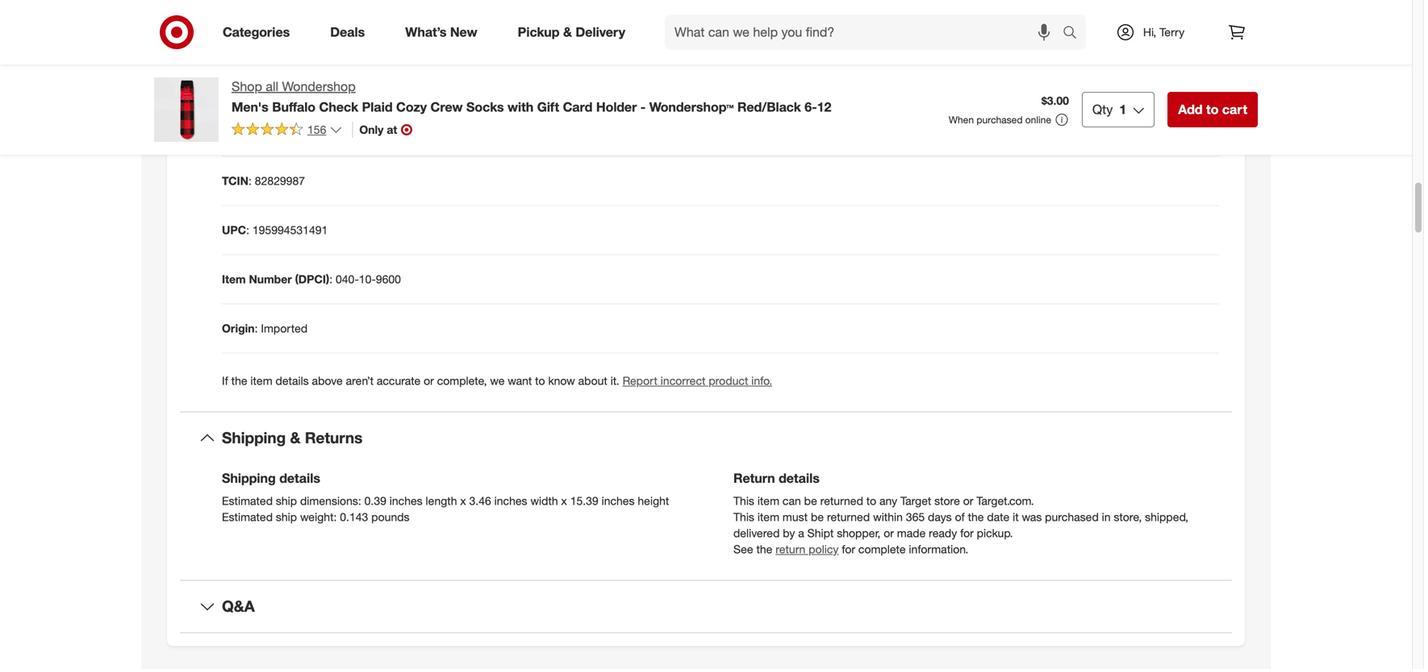 Task type: describe. For each thing, give the bounding box(es) containing it.
new
[[450, 24, 478, 40]]

3 inches from the left
[[602, 494, 635, 509]]

0 vertical spatial be
[[804, 494, 818, 509]]

target
[[901, 494, 932, 509]]

-
[[641, 99, 646, 115]]

store,
[[1114, 511, 1142, 525]]

aren't
[[346, 374, 374, 388]]

information.
[[909, 543, 969, 557]]

width
[[531, 494, 558, 509]]

buffalo
[[272, 99, 316, 115]]

of
[[955, 511, 965, 525]]

1 this from the top
[[734, 494, 755, 509]]

0 horizontal spatial purchased
[[977, 114, 1023, 126]]

1 estimated from the top
[[222, 494, 273, 509]]

if the item details above aren't accurate or complete, we want to know about it. report incorrect product info.
[[222, 374, 773, 388]]

care and cleaning: machine wash, tumble dry
[[222, 125, 465, 139]]

shipping for shipping details estimated ship dimensions: 0.39 inches length x 3.46 inches width x 15.39 inches height estimated ship weight: 0.143 pounds
[[222, 471, 276, 487]]

if
[[222, 374, 228, 388]]

search
[[1056, 26, 1095, 42]]

2 vertical spatial item
[[758, 511, 780, 525]]

target.com.
[[977, 494, 1035, 509]]

0 vertical spatial for
[[961, 527, 974, 541]]

ready
[[929, 527, 958, 541]]

delivery
[[576, 24, 626, 40]]

incorrect
[[661, 374, 706, 388]]

search button
[[1056, 15, 1095, 53]]

about
[[578, 374, 608, 388]]

wondershop
[[282, 79, 356, 94]]

know
[[548, 374, 575, 388]]

at
[[387, 123, 397, 137]]

0.143
[[340, 511, 368, 525]]

1 fabric from the left
[[222, 76, 255, 90]]

shipping for shipping & returns
[[222, 429, 286, 448]]

shipping details estimated ship dimensions: 0.39 inches length x 3.46 inches width x 15.39 inches height estimated ship weight: 0.143 pounds
[[222, 471, 669, 525]]

cart
[[1223, 102, 1248, 117]]

upc : 195994531491
[[222, 223, 328, 237]]

origin
[[222, 322, 255, 336]]

any
[[880, 494, 898, 509]]

156
[[308, 123, 326, 137]]

quantity:
[[271, 26, 321, 40]]

2 estimated from the top
[[222, 511, 273, 525]]

wash,
[[374, 125, 405, 139]]

in
[[1102, 511, 1111, 525]]

complete
[[859, 543, 906, 557]]

made
[[897, 527, 926, 541]]

shopper,
[[837, 527, 881, 541]]

weight
[[259, 76, 295, 90]]

within
[[873, 511, 903, 525]]

2 horizontal spatial or
[[964, 494, 974, 509]]

deals
[[330, 24, 365, 40]]

to inside button
[[1207, 102, 1219, 117]]

(dpci)
[[295, 272, 330, 287]]

pounds
[[371, 511, 410, 525]]

care
[[222, 125, 248, 139]]

origin : imported
[[222, 322, 308, 336]]

040-
[[336, 272, 359, 287]]

0 vertical spatial 1
[[324, 26, 330, 40]]

height
[[638, 494, 669, 509]]

1 vertical spatial item
[[758, 494, 780, 509]]

q&a
[[222, 598, 255, 616]]

shipping & returns
[[222, 429, 363, 448]]

q&a button
[[180, 582, 1233, 633]]

when
[[949, 114, 974, 126]]

2 fabric from the left
[[392, 76, 423, 90]]

weight:
[[300, 511, 337, 525]]

pickup
[[518, 24, 560, 40]]

10-
[[359, 272, 376, 287]]

tumble
[[408, 125, 444, 139]]

0 horizontal spatial to
[[535, 374, 545, 388]]

hi,
[[1144, 25, 1157, 39]]

2 this from the top
[[734, 511, 755, 525]]

details left above
[[276, 374, 309, 388]]

with
[[508, 99, 534, 115]]

product
[[709, 374, 749, 388]]

tcin
[[222, 174, 249, 188]]

195994531491
[[253, 223, 328, 237]]

categories
[[223, 24, 290, 40]]

: for 195994531491
[[246, 223, 249, 237]]

: for imported
[[255, 322, 258, 336]]

see
[[734, 543, 754, 557]]

shop
[[232, 79, 262, 94]]

complete,
[[437, 374, 487, 388]]

package quantity: 1
[[222, 26, 330, 40]]

0 vertical spatial item
[[251, 374, 273, 388]]

type:
[[299, 76, 327, 90]]

qty 1
[[1093, 102, 1127, 117]]

when purchased online
[[949, 114, 1052, 126]]

1 ship from the top
[[276, 494, 297, 509]]

What can we help you find? suggestions appear below search field
[[665, 15, 1067, 50]]

15.39
[[570, 494, 599, 509]]

qty
[[1093, 102, 1113, 117]]

return details this item can be returned to any target store or target.com. this item must be returned within 365 days of the date it was purchased in store, shipped, delivered by a shipt shopper, or made ready for pickup. see the return policy for complete information.
[[734, 471, 1189, 557]]

shipping & returns button
[[180, 413, 1233, 464]]

gift
[[537, 99, 560, 115]]

image of men's buffalo check plaid cozy crew socks with gift card holder - wondershop™ red/black 6-12 image
[[154, 77, 219, 142]]

& for shipping
[[290, 429, 301, 448]]

all
[[266, 79, 279, 94]]

men's
[[232, 99, 269, 115]]

and
[[251, 125, 271, 139]]



Task type: locate. For each thing, give the bounding box(es) containing it.
shipt
[[808, 527, 834, 541]]

returned
[[821, 494, 864, 509], [827, 511, 870, 525]]

2 shipping from the top
[[222, 471, 276, 487]]

0 vertical spatial estimated
[[222, 494, 273, 509]]

or right accurate
[[424, 374, 434, 388]]

1 horizontal spatial purchased
[[1045, 511, 1099, 525]]

fabric weight type: lightweight fabric
[[222, 76, 423, 90]]

6-
[[805, 99, 817, 115]]

crew
[[431, 99, 463, 115]]

number
[[249, 272, 292, 287]]

1 left the deals
[[324, 26, 330, 40]]

365
[[906, 511, 925, 525]]

2 inches from the left
[[495, 494, 528, 509]]

the right if in the bottom left of the page
[[231, 374, 247, 388]]

for
[[961, 527, 974, 541], [842, 543, 856, 557]]

0 horizontal spatial inches
[[390, 494, 423, 509]]

this down the return
[[734, 494, 755, 509]]

be right can
[[804, 494, 818, 509]]

0 horizontal spatial &
[[290, 429, 301, 448]]

the
[[231, 374, 247, 388], [968, 511, 984, 525], [757, 543, 773, 557]]

or down within
[[884, 527, 894, 541]]

ship left dimensions:
[[276, 494, 297, 509]]

1 vertical spatial or
[[964, 494, 974, 509]]

1 horizontal spatial 1
[[1120, 102, 1127, 117]]

1 horizontal spatial for
[[961, 527, 974, 541]]

0 horizontal spatial the
[[231, 374, 247, 388]]

what's new link
[[392, 15, 498, 50]]

store
[[935, 494, 960, 509]]

shipping inside shipping details estimated ship dimensions: 0.39 inches length x 3.46 inches width x 15.39 inches height estimated ship weight: 0.143 pounds
[[222, 471, 276, 487]]

ship
[[276, 494, 297, 509], [276, 511, 297, 525]]

: left imported
[[255, 322, 258, 336]]

1 horizontal spatial the
[[757, 543, 773, 557]]

the right of
[[968, 511, 984, 525]]

0 vertical spatial returned
[[821, 494, 864, 509]]

2 vertical spatial to
[[867, 494, 877, 509]]

details up dimensions:
[[279, 471, 320, 487]]

0 horizontal spatial fabric
[[222, 76, 255, 90]]

0 vertical spatial the
[[231, 374, 247, 388]]

1 right qty
[[1120, 102, 1127, 117]]

inches right 15.39
[[602, 494, 635, 509]]

purchased right the when
[[977, 114, 1023, 126]]

1 vertical spatial 1
[[1120, 102, 1127, 117]]

shipping inside dropdown button
[[222, 429, 286, 448]]

be up shipt
[[811, 511, 824, 525]]

pickup.
[[977, 527, 1013, 541]]

details up can
[[779, 471, 820, 487]]

1 horizontal spatial or
[[884, 527, 894, 541]]

1 horizontal spatial fabric
[[392, 76, 423, 90]]

0 vertical spatial or
[[424, 374, 434, 388]]

2 vertical spatial or
[[884, 527, 894, 541]]

1 vertical spatial returned
[[827, 511, 870, 525]]

&
[[563, 24, 572, 40], [290, 429, 301, 448]]

date
[[987, 511, 1010, 525]]

details for shipping
[[279, 471, 320, 487]]

this
[[734, 494, 755, 509], [734, 511, 755, 525]]

red/black
[[738, 99, 801, 115]]

0 horizontal spatial for
[[842, 543, 856, 557]]

1 shipping from the top
[[222, 429, 286, 448]]

item right if in the bottom left of the page
[[251, 374, 273, 388]]

& for pickup
[[563, 24, 572, 40]]

item number (dpci) : 040-10-9600
[[222, 272, 401, 287]]

upc
[[222, 223, 246, 237]]

a
[[799, 527, 805, 541]]

returns
[[305, 429, 363, 448]]

estimated left weight:
[[222, 511, 273, 525]]

purchased inside return details this item can be returned to any target store or target.com. this item must be returned within 365 days of the date it was purchased in store, shipped, delivered by a shipt shopper, or made ready for pickup. see the return policy for complete information.
[[1045, 511, 1099, 525]]

for down of
[[961, 527, 974, 541]]

1 x from the left
[[460, 494, 466, 509]]

for down shopper,
[[842, 543, 856, 557]]

categories link
[[209, 15, 310, 50]]

1 vertical spatial shipping
[[222, 471, 276, 487]]

we
[[490, 374, 505, 388]]

item up "delivered" at the bottom of the page
[[758, 511, 780, 525]]

report incorrect product info. button
[[623, 373, 773, 390]]

inches up the pounds
[[390, 494, 423, 509]]

deals link
[[317, 15, 385, 50]]

& right pickup
[[563, 24, 572, 40]]

to right want
[[535, 374, 545, 388]]

lightweight
[[330, 76, 389, 90]]

0 horizontal spatial x
[[460, 494, 466, 509]]

82829987
[[255, 174, 305, 188]]

plaid
[[362, 99, 393, 115]]

1 inches from the left
[[390, 494, 423, 509]]

socks
[[467, 99, 504, 115]]

this up "delivered" at the bottom of the page
[[734, 511, 755, 525]]

: left 040-
[[330, 272, 333, 287]]

0 vertical spatial &
[[563, 24, 572, 40]]

0 vertical spatial to
[[1207, 102, 1219, 117]]

0 horizontal spatial 1
[[324, 26, 330, 40]]

2 horizontal spatial to
[[1207, 102, 1219, 117]]

details inside shipping details estimated ship dimensions: 0.39 inches length x 3.46 inches width x 15.39 inches height estimated ship weight: 0.143 pounds
[[279, 471, 320, 487]]

0 vertical spatial purchased
[[977, 114, 1023, 126]]

what's new
[[405, 24, 478, 40]]

above
[[312, 374, 343, 388]]

2 ship from the top
[[276, 511, 297, 525]]

0.39
[[365, 494, 387, 509]]

accurate
[[377, 374, 421, 388]]

dry
[[447, 125, 465, 139]]

& inside dropdown button
[[290, 429, 301, 448]]

2 vertical spatial the
[[757, 543, 773, 557]]

ship left weight:
[[276, 511, 297, 525]]

shipped,
[[1146, 511, 1189, 525]]

check
[[319, 99, 359, 115]]

1 horizontal spatial &
[[563, 24, 572, 40]]

be
[[804, 494, 818, 509], [811, 511, 824, 525]]

1 horizontal spatial inches
[[495, 494, 528, 509]]

0 vertical spatial this
[[734, 494, 755, 509]]

or up of
[[964, 494, 974, 509]]

what's
[[405, 24, 447, 40]]

: left 82829987
[[249, 174, 252, 188]]

inches right 3.46
[[495, 494, 528, 509]]

1 vertical spatial the
[[968, 511, 984, 525]]

0 horizontal spatial or
[[424, 374, 434, 388]]

item left can
[[758, 494, 780, 509]]

card
[[563, 99, 593, 115]]

package
[[222, 26, 268, 40]]

pickup & delivery
[[518, 24, 626, 40]]

1 vertical spatial estimated
[[222, 511, 273, 525]]

the down "delivered" at the bottom of the page
[[757, 543, 773, 557]]

must
[[783, 511, 808, 525]]

add to cart
[[1179, 102, 1248, 117]]

can
[[783, 494, 801, 509]]

dimensions:
[[300, 494, 361, 509]]

details inside return details this item can be returned to any target store or target.com. this item must be returned within 365 days of the date it was purchased in store, shipped, delivered by a shipt shopper, or made ready for pickup. see the return policy for complete information.
[[779, 471, 820, 487]]

1 vertical spatial to
[[535, 374, 545, 388]]

only at
[[360, 123, 397, 137]]

pickup & delivery link
[[504, 15, 646, 50]]

hi, terry
[[1144, 25, 1185, 39]]

cleaning:
[[274, 125, 325, 139]]

to left any
[[867, 494, 877, 509]]

1 vertical spatial purchased
[[1045, 511, 1099, 525]]

x left 3.46
[[460, 494, 466, 509]]

return policy link
[[776, 543, 839, 557]]

:
[[249, 174, 252, 188], [246, 223, 249, 237], [330, 272, 333, 287], [255, 322, 258, 336]]

: for 82829987
[[249, 174, 252, 188]]

policy
[[809, 543, 839, 557]]

9600
[[376, 272, 401, 287]]

1 vertical spatial be
[[811, 511, 824, 525]]

item
[[222, 272, 246, 287]]

1 vertical spatial this
[[734, 511, 755, 525]]

x right width
[[561, 494, 567, 509]]

shop all wondershop men's buffalo check plaid cozy crew socks with gift card holder - wondershop™ red/black 6-12
[[232, 79, 832, 115]]

: left 195994531491
[[246, 223, 249, 237]]

1 horizontal spatial x
[[561, 494, 567, 509]]

add
[[1179, 102, 1203, 117]]

add to cart button
[[1168, 92, 1258, 128]]

details for return
[[779, 471, 820, 487]]

shipping down if in the bottom left of the page
[[222, 429, 286, 448]]

estimated down shipping & returns
[[222, 494, 273, 509]]

1 horizontal spatial to
[[867, 494, 877, 509]]

holder
[[596, 99, 637, 115]]

2 x from the left
[[561, 494, 567, 509]]

1 vertical spatial &
[[290, 429, 301, 448]]

to inside return details this item can be returned to any target store or target.com. this item must be returned within 365 days of the date it was purchased in store, shipped, delivered by a shipt shopper, or made ready for pickup. see the return policy for complete information.
[[867, 494, 877, 509]]

return
[[776, 543, 806, 557]]

length
[[426, 494, 457, 509]]

x
[[460, 494, 466, 509], [561, 494, 567, 509]]

by
[[783, 527, 795, 541]]

shipping down shipping & returns
[[222, 471, 276, 487]]

0 vertical spatial ship
[[276, 494, 297, 509]]

1 vertical spatial for
[[842, 543, 856, 557]]

& left returns
[[290, 429, 301, 448]]

2 horizontal spatial inches
[[602, 494, 635, 509]]

inches
[[390, 494, 423, 509], [495, 494, 528, 509], [602, 494, 635, 509]]

it.
[[611, 374, 620, 388]]

fabric up cozy
[[392, 76, 423, 90]]

or
[[424, 374, 434, 388], [964, 494, 974, 509], [884, 527, 894, 541]]

days
[[928, 511, 952, 525]]

0 vertical spatial shipping
[[222, 429, 286, 448]]

estimated
[[222, 494, 273, 509], [222, 511, 273, 525]]

2 horizontal spatial the
[[968, 511, 984, 525]]

1 vertical spatial ship
[[276, 511, 297, 525]]

info.
[[752, 374, 773, 388]]

to right the 'add' on the right top of page
[[1207, 102, 1219, 117]]

fabric up men's
[[222, 76, 255, 90]]

purchased left in
[[1045, 511, 1099, 525]]



Task type: vqa. For each thing, say whether or not it's contained in the screenshot.
hi, ruby
no



